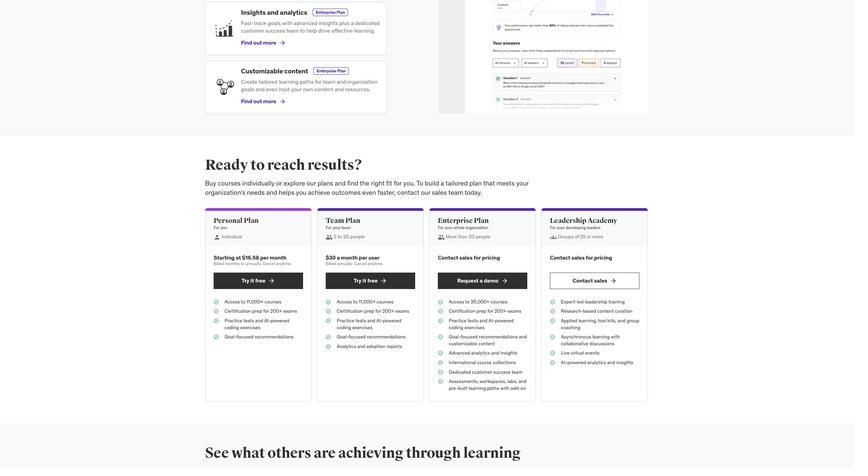 Task type: describe. For each thing, give the bounding box(es) containing it.
recommendations for team plan
[[367, 334, 406, 340]]

kits,
[[608, 318, 616, 324]]

personal
[[214, 216, 243, 225]]

outcomes
[[332, 188, 361, 197]]

of
[[575, 234, 579, 240]]

contact sales link
[[550, 273, 640, 289]]

1 vertical spatial customer
[[472, 369, 492, 375]]

11,000+ for personal plan
[[247, 299, 264, 305]]

recommendations for enterprise plan
[[479, 334, 518, 340]]

coding for personal
[[225, 324, 239, 330]]

courses inside buy courses individually or explore our plans and find the right fit for you. to build a tailored plan that meets your organization's needs and helps you achieve outcomes even faster, contact our sales team today.
[[218, 179, 241, 187]]

personal plan for you
[[214, 216, 259, 230]]

coding for team
[[337, 324, 351, 330]]

team
[[326, 216, 344, 225]]

or for individually
[[276, 179, 282, 187]]

plan for personal plan
[[244, 216, 259, 225]]

20 for enterprise
[[469, 234, 475, 240]]

plan inside insights and analytics tab
[[337, 10, 345, 15]]

adoption
[[367, 343, 386, 349]]

certification for team
[[337, 308, 363, 314]]

enterprise plan for customizable content
[[317, 68, 346, 73]]

billed for team
[[326, 261, 336, 266]]

$30
[[326, 254, 336, 261]]

tailored inside buy courses individually or explore our plans and find the right fit for you. to build a tailored plan that meets your organization's needs and helps you achieve outcomes even faster, contact our sales team today.
[[446, 179, 468, 187]]

and inside tab
[[267, 8, 279, 17]]

individually
[[242, 179, 275, 187]]

see
[[205, 445, 229, 462]]

goal- for team
[[337, 334, 349, 340]]

groups of 25 or more
[[558, 234, 603, 240]]

false image for team plan
[[380, 277, 387, 284]]

more for customizable
[[263, 98, 276, 105]]

fast-
[[241, 20, 254, 26]]

customizable content tab
[[205, 61, 387, 114]]

workspaces,
[[480, 378, 506, 384]]

goal- for personal
[[225, 334, 236, 340]]

free for personal plan
[[255, 277, 265, 284]]

coaching
[[561, 324, 581, 330]]

international
[[449, 359, 476, 366]]

monthly
[[225, 261, 240, 266]]

more for insights
[[263, 39, 276, 46]]

exercises for personal plan
[[240, 324, 260, 330]]

you.
[[403, 179, 415, 187]]

create tailored learning paths for team and organization goals and even host your own content and resources.
[[241, 78, 378, 93]]

find out more link for insights
[[241, 35, 286, 51]]

build
[[425, 179, 439, 187]]

tailored inside create tailored learning paths for team and organization goals and even host your own content and resources.
[[259, 78, 277, 85]]

academy
[[588, 216, 617, 225]]

try it free for personal plan
[[242, 277, 265, 284]]

1 horizontal spatial our
[[421, 188, 430, 197]]

focused for enterprise
[[461, 334, 478, 340]]

practice for team
[[337, 318, 354, 324]]

host
[[279, 86, 290, 93]]

customizable
[[241, 67, 283, 75]]

learning,
[[579, 318, 597, 324]]

results?
[[308, 157, 363, 174]]

your for enterprise plan
[[445, 225, 453, 230]]

content inside goal-focused recommendations and customizable content
[[478, 340, 495, 347]]

with inside fast-track goals with advanced insights plus a dedicated customer success team to help drive effective learning.
[[282, 20, 292, 26]]

starting
[[214, 254, 235, 261]]

people for team plan
[[350, 234, 365, 240]]

access to 11,000+ courses for personal plan
[[225, 299, 282, 305]]

individual
[[222, 234, 242, 240]]

exercises for enterprise plan
[[465, 324, 485, 330]]

goals inside create tailored learning paths for team and organization goals and even host your own content and resources.
[[241, 86, 254, 93]]

applied
[[561, 318, 577, 324]]

25
[[580, 234, 586, 240]]

access to 25,000+ courses
[[449, 299, 508, 305]]

built
[[458, 385, 467, 391]]

drive
[[318, 27, 330, 34]]

asynchronous learning with collaborative discussions
[[561, 334, 620, 347]]

pricing for enterprise plan
[[482, 254, 500, 261]]

coding for enterprise
[[449, 324, 463, 330]]

your inside create tailored learning paths for team and organization goals and even host your own content and resources.
[[291, 86, 302, 93]]

help
[[306, 27, 317, 34]]

even inside create tailored learning paths for team and organization goals and even host your own content and resources.
[[266, 86, 278, 93]]

customer inside fast-track goals with advanced insights plus a dedicated customer success team to help drive effective learning.
[[241, 27, 264, 34]]

1 vertical spatial insights
[[501, 350, 517, 356]]

0 vertical spatial our
[[307, 179, 316, 187]]

enterprise for insights and analytics
[[316, 10, 336, 15]]

what
[[231, 445, 265, 462]]

cancel inside starting at $16.58 per month billed monthly or annually. cancel anytime.
[[263, 261, 275, 266]]

meets
[[497, 179, 515, 187]]

try for personal plan
[[242, 277, 249, 284]]

anytime. inside $30 a month per user billed annually. cancel anytime.
[[368, 261, 383, 266]]

fit
[[386, 179, 392, 187]]

others
[[267, 445, 311, 462]]

tests for enterprise
[[468, 318, 478, 324]]

find out more link for customizable
[[241, 93, 286, 110]]

certification prep for 200+ exams for team plan
[[337, 308, 409, 314]]

insights inside fast-track goals with advanced insights plus a dedicated customer success team to help drive effective learning.
[[319, 20, 338, 26]]

practice tests and ai-powered coding exercises for personal plan
[[225, 318, 289, 330]]

a inside buy courses individually or explore our plans and find the right fit for you. to build a tailored plan that meets your organization's needs and helps you achieve outcomes even faster, contact our sales team today.
[[441, 179, 444, 187]]

small image for content
[[279, 98, 286, 105]]

2 vertical spatial more
[[592, 234, 603, 240]]

at
[[236, 254, 241, 261]]

powered for team plan
[[383, 318, 401, 324]]

exams for team plan
[[396, 308, 409, 314]]

create
[[241, 78, 258, 85]]

try for team plan
[[354, 277, 361, 284]]

prep for team plan
[[364, 308, 374, 314]]

to inside fast-track goals with advanced insights plus a dedicated customer success team to help drive effective learning.
[[300, 27, 305, 34]]

team plan for your team
[[326, 216, 360, 230]]

courses for team
[[377, 299, 394, 305]]

even inside buy courses individually or explore our plans and find the right fit for you. to build a tailored plan that meets your organization's needs and helps you achieve outcomes even faster, contact our sales team today.
[[362, 188, 376, 197]]

more than 20 people
[[446, 234, 490, 240]]

organization's
[[205, 188, 245, 197]]

resources.
[[345, 86, 371, 93]]

enterprise inside enterprise plan for your whole organization
[[438, 216, 473, 225]]

people for enterprise plan
[[476, 234, 490, 240]]

learning inside assessments, workspaces, labs, and pre-built learning paths with add-on
[[469, 385, 486, 391]]

analytics and adoption reports
[[337, 343, 402, 349]]

powered for personal plan
[[271, 318, 289, 324]]

customizable
[[449, 340, 477, 347]]

dedicated
[[449, 369, 471, 375]]

enterprise for customizable content
[[317, 68, 336, 73]]

analytics for insights and analytics
[[280, 8, 307, 17]]

see what others are achieving through learning
[[205, 445, 521, 462]]

the
[[360, 179, 369, 187]]

group
[[627, 318, 639, 324]]

insights and analytics
[[241, 8, 307, 17]]

whole
[[454, 225, 465, 230]]

learning inside create tailored learning paths for team and organization goals and even host your own content and resources.
[[279, 78, 299, 85]]

false image for personal plan
[[214, 234, 220, 241]]

today.
[[465, 188, 482, 197]]

it for personal plan
[[250, 277, 254, 284]]

per for personal plan
[[260, 254, 269, 261]]

your for leadership academy
[[557, 225, 565, 230]]

ai- for enterprise plan
[[489, 318, 495, 324]]

user
[[368, 254, 380, 261]]

prep for enterprise plan
[[476, 308, 486, 314]]

advanced
[[294, 20, 317, 26]]

insights
[[241, 8, 266, 17]]

leadership
[[585, 299, 607, 305]]

needs
[[247, 188, 265, 197]]

assessments,
[[449, 378, 479, 384]]

billed for personal
[[214, 261, 224, 266]]

add-
[[511, 385, 521, 391]]

free for team plan
[[367, 277, 378, 284]]

fast-track goals with advanced insights plus a dedicated customer success team to help drive effective learning.
[[241, 20, 380, 34]]

content up tool
[[597, 308, 614, 314]]

led
[[577, 299, 584, 305]]

access for personal
[[225, 299, 240, 305]]

demo
[[484, 277, 498, 284]]

for inside create tailored learning paths for team and organization goals and even host your own content and resources.
[[315, 78, 322, 85]]

team inside buy courses individually or explore our plans and find the right fit for you. to build a tailored plan that meets your organization's needs and helps you achieve outcomes even faster, contact our sales team today.
[[448, 188, 463, 197]]

false image for leadership academy
[[550, 234, 557, 241]]

goal-focused recommendations for team plan
[[337, 334, 406, 340]]

goal- for enterprise
[[449, 334, 461, 340]]

advanced analytics and insights
[[449, 350, 517, 356]]

and inside goal-focused recommendations and customizable content
[[519, 334, 527, 340]]

ai-powered analytics and insights
[[561, 359, 633, 366]]

live
[[561, 350, 570, 356]]

effective
[[332, 27, 353, 34]]

international course collections
[[449, 359, 516, 366]]

explore
[[284, 179, 305, 187]]

20 for team
[[343, 234, 349, 240]]

false image for leadership academy
[[610, 277, 617, 284]]

course
[[477, 359, 492, 366]]

contact sales for pricing for enterprise
[[438, 254, 500, 261]]

sales down more than 20 people
[[459, 254, 473, 261]]

for for personal plan
[[214, 225, 220, 230]]

live virtual events
[[561, 350, 600, 356]]

$16.58
[[242, 254, 259, 261]]



Task type: vqa. For each thing, say whether or not it's contained in the screenshot.
Practitioner
no



Task type: locate. For each thing, give the bounding box(es) containing it.
training
[[608, 299, 625, 305]]

or up helps
[[276, 179, 282, 187]]

team inside fast-track goals with advanced insights plus a dedicated customer success team to help drive effective learning.
[[286, 27, 299, 34]]

out down create
[[253, 98, 262, 105]]

1 try it free from the left
[[242, 277, 265, 284]]

false image for personal plan
[[268, 277, 275, 284]]

learning inside asynchronous learning with collaborative discussions
[[592, 334, 610, 340]]

enterprise plan for insights and analytics
[[316, 10, 345, 15]]

applied learning, tool kits, and group coaching
[[561, 318, 639, 330]]

0 horizontal spatial recommendations
[[255, 334, 294, 340]]

25,000+
[[471, 299, 490, 305]]

1 horizontal spatial try it free link
[[326, 273, 415, 289]]

ready
[[205, 157, 248, 174]]

more down 'leaders' at the top right of page
[[592, 234, 603, 240]]

for inside personal plan for you
[[214, 225, 220, 230]]

find
[[241, 39, 252, 46], [241, 98, 252, 105]]

customer down international course collections
[[472, 369, 492, 375]]

2 annually. from the left
[[337, 261, 353, 266]]

tailored down "customizable"
[[259, 78, 277, 85]]

0 vertical spatial find out more
[[241, 39, 276, 46]]

plan up more than 20 people
[[474, 216, 489, 225]]

2 horizontal spatial exercises
[[465, 324, 485, 330]]

find for insights
[[241, 39, 252, 46]]

our down to
[[421, 188, 430, 197]]

enterprise plan
[[316, 10, 345, 15], [317, 68, 346, 73]]

content right own
[[314, 86, 333, 93]]

0 horizontal spatial organization
[[347, 78, 378, 85]]

1 horizontal spatial with
[[500, 385, 509, 391]]

1 find from the top
[[241, 39, 252, 46]]

1 people from the left
[[350, 234, 365, 240]]

access for enterprise
[[449, 299, 464, 305]]

try it free for team plan
[[354, 277, 378, 284]]

powered for enterprise plan
[[495, 318, 514, 324]]

even
[[266, 86, 278, 93], [362, 188, 376, 197]]

pre-
[[449, 385, 458, 391]]

paths down workspaces,
[[487, 385, 499, 391]]

3 goal- from the left
[[449, 334, 461, 340]]

organization inside enterprise plan for your whole organization
[[466, 225, 488, 230]]

practice for enterprise
[[449, 318, 467, 324]]

recommendations
[[255, 334, 294, 340], [367, 334, 406, 340], [479, 334, 518, 340]]

access to 11,000+ courses for team plan
[[337, 299, 394, 305]]

2 vertical spatial enterprise
[[438, 216, 473, 225]]

ai- for personal plan
[[264, 318, 271, 324]]

out
[[253, 39, 262, 46], [253, 98, 262, 105]]

20 right than
[[469, 234, 475, 240]]

for for team plan
[[326, 225, 332, 230]]

2 practice from the left
[[337, 318, 354, 324]]

tailored left plan
[[446, 179, 468, 187]]

1 goal-focused recommendations from the left
[[225, 334, 294, 340]]

1 horizontal spatial practice tests and ai-powered coding exercises
[[337, 318, 401, 330]]

3 practice tests and ai-powered coding exercises from the left
[[449, 318, 514, 330]]

enterprise plan inside customizable content tab
[[317, 68, 346, 73]]

0 horizontal spatial try it free
[[242, 277, 265, 284]]

2 horizontal spatial certification
[[449, 308, 475, 314]]

faster,
[[378, 188, 396, 197]]

2 vertical spatial with
[[500, 385, 509, 391]]

0 horizontal spatial 20
[[343, 234, 349, 240]]

find out more inside customizable content tab
[[241, 98, 276, 105]]

1 11,000+ from the left
[[247, 299, 264, 305]]

analytics down the events
[[587, 359, 606, 366]]

find out more down track
[[241, 39, 276, 46]]

plan up plus
[[337, 10, 345, 15]]

1 horizontal spatial 200+
[[382, 308, 394, 314]]

2 coding from the left
[[337, 324, 351, 330]]

goals down create
[[241, 86, 254, 93]]

content up create tailored learning paths for team and organization goals and even host your own content and resources.
[[284, 67, 308, 75]]

ready to reach results?
[[205, 157, 363, 174]]

2 horizontal spatial exams
[[508, 308, 521, 314]]

xsmall image
[[214, 308, 219, 315], [326, 308, 331, 315], [438, 308, 443, 315], [550, 308, 556, 315], [214, 318, 219, 324], [438, 318, 443, 324], [438, 334, 443, 340], [438, 350, 443, 357], [550, 350, 556, 357]]

0 horizontal spatial 200+
[[270, 308, 282, 314]]

2 try it free from the left
[[354, 277, 378, 284]]

people
[[350, 234, 365, 240], [476, 234, 490, 240]]

1 20 from the left
[[343, 234, 349, 240]]

contact
[[438, 254, 458, 261], [550, 254, 570, 261], [573, 277, 593, 284]]

1 horizontal spatial false image
[[550, 234, 557, 241]]

1 per from the left
[[260, 254, 269, 261]]

try it free link for personal plan
[[214, 273, 303, 289]]

sales up leadership
[[594, 277, 607, 284]]

find out more down create
[[241, 98, 276, 105]]

2 horizontal spatial practice tests and ai-powered coding exercises
[[449, 318, 514, 330]]

for inside buy courses individually or explore our plans and find the right fit for you. to build a tailored plan that meets your organization's needs and helps you achieve outcomes even faster, contact our sales team today.
[[394, 179, 402, 187]]

1 horizontal spatial tailored
[[446, 179, 468, 187]]

your down team
[[333, 225, 341, 230]]

2 prep from the left
[[364, 308, 374, 314]]

based
[[583, 308, 596, 314]]

screenshot of the learner metrics interface image
[[439, 0, 648, 114]]

tests for personal
[[243, 318, 254, 324]]

enterprise plan up create tailored learning paths for team and organization goals and even host your own content and resources.
[[317, 68, 346, 73]]

annually. down 2 to 20 people at the left of page
[[337, 261, 353, 266]]

with inside assessments, workspaces, labs, and pre-built learning paths with add-on
[[500, 385, 509, 391]]

a inside $30 a month per user billed annually. cancel anytime.
[[337, 254, 340, 261]]

and inside applied learning, tool kits, and group coaching
[[618, 318, 626, 324]]

2 horizontal spatial coding
[[449, 324, 463, 330]]

try it free link
[[214, 273, 303, 289], [326, 273, 415, 289]]

0 horizontal spatial it
[[250, 277, 254, 284]]

expert-
[[561, 299, 577, 305]]

0 horizontal spatial customer
[[241, 27, 264, 34]]

contact
[[397, 188, 419, 197]]

for down personal
[[214, 225, 220, 230]]

plan right personal
[[244, 216, 259, 225]]

3 for from the left
[[438, 225, 444, 230]]

1 horizontal spatial tests
[[356, 318, 366, 324]]

goal- inside goal-focused recommendations and customizable content
[[449, 334, 461, 340]]

try it free down starting at $16.58 per month billed monthly or annually. cancel anytime.
[[242, 277, 265, 284]]

it
[[250, 277, 254, 284], [363, 277, 366, 284]]

find out more link down host
[[241, 93, 286, 110]]

team inside create tailored learning paths for team and organization goals and even host your own content and resources.
[[323, 78, 335, 85]]

false image for enterprise plan
[[501, 277, 508, 284]]

4 for from the left
[[550, 225, 556, 230]]

0 horizontal spatial 11,000+
[[247, 299, 264, 305]]

billed down $30
[[326, 261, 336, 266]]

1 vertical spatial even
[[362, 188, 376, 197]]

2 horizontal spatial insights
[[616, 359, 633, 366]]

month inside starting at $16.58 per month billed monthly or annually. cancel anytime.
[[270, 254, 286, 261]]

1 practice tests and ai-powered coding exercises from the left
[[225, 318, 289, 330]]

contact for enterprise plan
[[438, 254, 458, 261]]

plan inside enterprise plan for your whole organization
[[474, 216, 489, 225]]

organization inside create tailored learning paths for team and organization goals and even host your own content and resources.
[[347, 78, 378, 85]]

practice tests and ai-powered coding exercises for team plan
[[337, 318, 401, 330]]

customer down fast-
[[241, 27, 264, 34]]

content inside create tailored learning paths for team and organization goals and even host your own content and resources.
[[314, 86, 333, 93]]

1 horizontal spatial certification prep for 200+ exams
[[337, 308, 409, 314]]

false image
[[214, 234, 220, 241], [550, 234, 557, 241]]

1 month from the left
[[270, 254, 286, 261]]

plan up the resources.
[[337, 68, 346, 73]]

1 goal- from the left
[[225, 334, 236, 340]]

1 vertical spatial tailored
[[446, 179, 468, 187]]

courses for personal
[[265, 299, 282, 305]]

3 certification from the left
[[449, 308, 475, 314]]

a
[[351, 20, 354, 26], [441, 179, 444, 187], [337, 254, 340, 261], [480, 277, 483, 284]]

month right $30
[[341, 254, 358, 261]]

3 prep from the left
[[476, 308, 486, 314]]

enterprise plan inside insights and analytics tab
[[316, 10, 345, 15]]

1 annually. from the left
[[246, 261, 262, 266]]

success down track
[[265, 27, 285, 34]]

practice tests and ai-powered coding exercises for enterprise plan
[[449, 318, 514, 330]]

for left whole
[[438, 225, 444, 230]]

0 horizontal spatial certification prep for 200+ exams
[[225, 308, 297, 314]]

1 horizontal spatial insights
[[501, 350, 517, 356]]

1 anytime. from the left
[[276, 261, 292, 266]]

a right build
[[441, 179, 444, 187]]

plan inside team plan for your team
[[345, 216, 360, 225]]

collections
[[493, 359, 516, 366]]

people down team plan for your team
[[350, 234, 365, 240]]

0 vertical spatial out
[[253, 39, 262, 46]]

find down fast-
[[241, 39, 252, 46]]

for down team
[[326, 225, 332, 230]]

0 horizontal spatial insights
[[319, 20, 338, 26]]

recommendations inside goal-focused recommendations and customizable content
[[479, 334, 518, 340]]

2 find out more from the top
[[241, 98, 276, 105]]

0 horizontal spatial practice
[[225, 318, 242, 324]]

2 try it free link from the left
[[326, 273, 415, 289]]

2 tests from the left
[[356, 318, 366, 324]]

try it free down $30 a month per user billed annually. cancel anytime. at the bottom of page
[[354, 277, 378, 284]]

analytics up advanced
[[280, 8, 307, 17]]

1 horizontal spatial practice
[[337, 318, 354, 324]]

1 horizontal spatial cancel
[[354, 261, 367, 266]]

2 certification from the left
[[337, 308, 363, 314]]

certification prep for 200+ exams for personal plan
[[225, 308, 297, 314]]

false image left individual
[[214, 234, 220, 241]]

billed
[[214, 261, 224, 266], [326, 261, 336, 266]]

0 horizontal spatial with
[[282, 20, 292, 26]]

1 200+ from the left
[[270, 308, 282, 314]]

1 horizontal spatial pricing
[[594, 254, 612, 261]]

access for team
[[337, 299, 352, 305]]

0 horizontal spatial exercises
[[240, 324, 260, 330]]

billed inside $30 a month per user billed annually. cancel anytime.
[[326, 261, 336, 266]]

plan for team plan
[[345, 216, 360, 225]]

enterprise plan up plus
[[316, 10, 345, 15]]

helps
[[279, 188, 295, 197]]

2 horizontal spatial or
[[587, 234, 591, 240]]

your inside enterprise plan for your whole organization
[[445, 225, 453, 230]]

1 false image from the left
[[214, 234, 220, 241]]

2 access from the left
[[337, 299, 352, 305]]

0 horizontal spatial annually.
[[246, 261, 262, 266]]

0 horizontal spatial per
[[260, 254, 269, 261]]

a inside request a demo link
[[480, 277, 483, 284]]

0 horizontal spatial pricing
[[482, 254, 500, 261]]

try it free link for team plan
[[326, 273, 415, 289]]

1 horizontal spatial access to 11,000+ courses
[[337, 299, 394, 305]]

advanced
[[449, 350, 470, 356]]

organization up the resources.
[[347, 78, 378, 85]]

goal-focused recommendations and customizable content
[[449, 334, 527, 347]]

goal-focused recommendations
[[225, 334, 294, 340], [337, 334, 406, 340]]

find inside insights and analytics tab
[[241, 39, 252, 46]]

3 tests from the left
[[468, 318, 478, 324]]

2 exams from the left
[[396, 308, 409, 314]]

success
[[265, 27, 285, 34], [493, 369, 511, 375]]

1 horizontal spatial or
[[276, 179, 282, 187]]

2 vertical spatial or
[[241, 261, 245, 266]]

out down track
[[253, 39, 262, 46]]

analytics for ai-powered analytics and insights
[[587, 359, 606, 366]]

20 right 2
[[343, 234, 349, 240]]

find inside customizable content tab
[[241, 98, 252, 105]]

1 find out more link from the top
[[241, 35, 286, 51]]

2 focused from the left
[[349, 334, 366, 340]]

buy
[[205, 179, 216, 187]]

0 horizontal spatial or
[[241, 261, 245, 266]]

0 horizontal spatial free
[[255, 277, 265, 284]]

dedicated customer success team
[[449, 369, 523, 375]]

3 focused from the left
[[461, 334, 478, 340]]

0 horizontal spatial our
[[307, 179, 316, 187]]

your for team plan
[[333, 225, 341, 230]]

buy courses individually or explore our plans and find the right fit for you. to build a tailored plan that meets your organization's needs and helps you achieve outcomes even faster, contact our sales team today.
[[205, 179, 529, 197]]

2 to 20 people
[[334, 234, 365, 240]]

achieve
[[308, 188, 330, 197]]

1 horizontal spatial anytime.
[[368, 261, 383, 266]]

for for leadership academy
[[550, 225, 556, 230]]

for down leadership
[[550, 225, 556, 230]]

small image inside customizable content tab
[[279, 98, 286, 105]]

per inside $30 a month per user billed annually. cancel anytime.
[[359, 254, 367, 261]]

people right than
[[476, 234, 490, 240]]

with down insights and analytics
[[282, 20, 292, 26]]

enterprise up drive
[[316, 10, 336, 15]]

1 horizontal spatial 11,000+
[[359, 299, 376, 305]]

annually. down $16.58
[[246, 261, 262, 266]]

1 recommendations from the left
[[255, 334, 294, 340]]

1 horizontal spatial exercises
[[352, 324, 373, 330]]

1 coding from the left
[[225, 324, 239, 330]]

ai-
[[264, 318, 271, 324], [376, 318, 383, 324], [489, 318, 495, 324], [561, 359, 567, 366]]

free down user
[[367, 277, 378, 284]]

2
[[334, 234, 337, 240]]

1 horizontal spatial you
[[296, 188, 306, 197]]

with
[[282, 20, 292, 26], [611, 334, 620, 340], [500, 385, 509, 391]]

and inside assessments, workspaces, labs, and pre-built learning paths with add-on
[[519, 378, 527, 384]]

200+ for enterprise plan
[[495, 308, 506, 314]]

small image down host
[[279, 98, 286, 105]]

1 horizontal spatial goals
[[268, 20, 281, 26]]

a right plus
[[351, 20, 354, 26]]

developing
[[566, 225, 586, 230]]

2 false image from the left
[[550, 234, 557, 241]]

enterprise inside customizable content tab
[[317, 68, 336, 73]]

0 vertical spatial with
[[282, 20, 292, 26]]

1 horizontal spatial month
[[341, 254, 358, 261]]

annually. inside $30 a month per user billed annually. cancel anytime.
[[337, 261, 353, 266]]

3 exercises from the left
[[465, 324, 485, 330]]

1 billed from the left
[[214, 261, 224, 266]]

team inside team plan for your team
[[342, 225, 351, 230]]

you down personal
[[221, 225, 227, 230]]

your inside leadership academy for your developing leaders
[[557, 225, 565, 230]]

1 prep from the left
[[252, 308, 262, 314]]

focused inside goal-focused recommendations and customizable content
[[461, 334, 478, 340]]

or inside starting at $16.58 per month billed monthly or annually. cancel anytime.
[[241, 261, 245, 266]]

2 access to 11,000+ courses from the left
[[337, 299, 394, 305]]

1 cancel from the left
[[263, 261, 275, 266]]

2 horizontal spatial contact
[[573, 277, 593, 284]]

even left host
[[266, 86, 278, 93]]

1 vertical spatial enterprise plan
[[317, 68, 346, 73]]

analytics inside tab
[[280, 8, 307, 17]]

1 small image from the top
[[279, 39, 286, 46]]

2 small image from the top
[[279, 98, 286, 105]]

practice for personal
[[225, 318, 242, 324]]

try
[[242, 277, 249, 284], [354, 277, 361, 284]]

paths up own
[[300, 78, 314, 85]]

groups
[[558, 234, 574, 240]]

more inside customizable content tab
[[263, 98, 276, 105]]

2 try from the left
[[354, 277, 361, 284]]

1 vertical spatial goals
[[241, 86, 254, 93]]

find out more inside insights and analytics tab
[[241, 39, 276, 46]]

sales down of
[[572, 254, 585, 261]]

insights
[[319, 20, 338, 26], [501, 350, 517, 356], [616, 359, 633, 366]]

2 for from the left
[[326, 225, 332, 230]]

small image up customizable content
[[279, 39, 286, 46]]

3 recommendations from the left
[[479, 334, 518, 340]]

false image inside 'contact sales' link
[[610, 277, 617, 284]]

for for enterprise plan
[[438, 225, 444, 230]]

$30 a month per user billed annually. cancel anytime.
[[326, 254, 383, 266]]

xsmall image
[[214, 299, 219, 305], [326, 299, 331, 305], [438, 299, 443, 305], [550, 299, 556, 305], [326, 318, 331, 324], [550, 318, 556, 324], [214, 334, 219, 340], [326, 334, 331, 340], [550, 334, 556, 340], [326, 343, 331, 350], [438, 359, 443, 366], [550, 359, 556, 366], [438, 369, 443, 376], [438, 378, 443, 385]]

plan up 2 to 20 people at the left of page
[[345, 216, 360, 225]]

goal-focused recommendations for personal plan
[[225, 334, 294, 340]]

2 goal- from the left
[[337, 334, 349, 340]]

find
[[347, 179, 358, 187]]

small image inside insights and analytics tab
[[279, 39, 286, 46]]

or down $16.58
[[241, 261, 245, 266]]

are
[[314, 445, 336, 462]]

2 11,000+ from the left
[[359, 299, 376, 305]]

contact up 'led'
[[573, 277, 593, 284]]

enterprise up create tailored learning paths for team and organization goals and even host your own content and resources.
[[317, 68, 336, 73]]

0 horizontal spatial tailored
[[259, 78, 277, 85]]

assessments, workspaces, labs, and pre-built learning paths with add-on
[[449, 378, 527, 391]]

11,000+ for team plan
[[359, 299, 376, 305]]

1 vertical spatial paths
[[487, 385, 499, 391]]

find out more link down track
[[241, 35, 286, 51]]

0 horizontal spatial exams
[[283, 308, 297, 314]]

leadership academy for your developing leaders
[[550, 216, 617, 230]]

3 practice from the left
[[449, 318, 467, 324]]

more down customizable content
[[263, 98, 276, 105]]

2 certification prep for 200+ exams from the left
[[337, 308, 409, 314]]

try it free link down starting at $16.58 per month billed monthly or annually. cancel anytime.
[[214, 273, 303, 289]]

1 access to 11,000+ courses from the left
[[225, 299, 282, 305]]

per inside starting at $16.58 per month billed monthly or annually. cancel anytime.
[[260, 254, 269, 261]]

per right $16.58
[[260, 254, 269, 261]]

1 horizontal spatial certification
[[337, 308, 363, 314]]

you
[[296, 188, 306, 197], [221, 225, 227, 230]]

even down the
[[362, 188, 376, 197]]

pricing
[[482, 254, 500, 261], [594, 254, 612, 261]]

exams for enterprise plan
[[508, 308, 521, 314]]

1 focused from the left
[[236, 334, 254, 340]]

1 horizontal spatial goal-focused recommendations
[[337, 334, 406, 340]]

1 horizontal spatial billed
[[326, 261, 336, 266]]

sales down build
[[432, 188, 447, 197]]

certification for enterprise
[[449, 308, 475, 314]]

2 practice tests and ai-powered coding exercises from the left
[[337, 318, 401, 330]]

2 out from the top
[[253, 98, 262, 105]]

certification for personal
[[225, 308, 251, 314]]

success inside fast-track goals with advanced insights plus a dedicated customer success team to help drive effective learning.
[[265, 27, 285, 34]]

2 free from the left
[[367, 277, 378, 284]]

plan inside personal plan for you
[[244, 216, 259, 225]]

enterprise inside insights and analytics tab
[[316, 10, 336, 15]]

it for team plan
[[363, 277, 366, 284]]

200+ for team plan
[[382, 308, 394, 314]]

your right meets
[[516, 179, 529, 187]]

find for customizable
[[241, 98, 252, 105]]

customizable content
[[241, 67, 308, 75]]

track
[[254, 20, 266, 26]]

access to 11,000+ courses
[[225, 299, 282, 305], [337, 299, 394, 305]]

contact sales for pricing down groups of 25 or more
[[550, 254, 612, 261]]

0 horizontal spatial paths
[[300, 78, 314, 85]]

1 exams from the left
[[283, 308, 297, 314]]

it down starting at $16.58 per month billed monthly or annually. cancel anytime.
[[250, 277, 254, 284]]

more down track
[[263, 39, 276, 46]]

goals inside fast-track goals with advanced insights plus a dedicated customer success team to help drive effective learning.
[[268, 20, 281, 26]]

pricing up 'contact sales' link
[[594, 254, 612, 261]]

sales
[[432, 188, 447, 197], [459, 254, 473, 261], [572, 254, 585, 261], [594, 277, 607, 284]]

plan for enterprise plan
[[474, 216, 489, 225]]

11,000+
[[247, 299, 264, 305], [359, 299, 376, 305]]

2 billed from the left
[[326, 261, 336, 266]]

recommendations for personal plan
[[255, 334, 294, 340]]

try it free link down user
[[326, 273, 415, 289]]

contact sales for pricing down more than 20 people
[[438, 254, 500, 261]]

1 access from the left
[[225, 299, 240, 305]]

1 horizontal spatial exams
[[396, 308, 409, 314]]

0 horizontal spatial access
[[225, 299, 240, 305]]

2 contact sales for pricing from the left
[[550, 254, 612, 261]]

month right $16.58
[[270, 254, 286, 261]]

your inside team plan for your team
[[333, 225, 341, 230]]

own
[[303, 86, 313, 93]]

1 tests from the left
[[243, 318, 254, 324]]

discussions
[[590, 340, 615, 347]]

1 horizontal spatial people
[[476, 234, 490, 240]]

per left user
[[359, 254, 367, 261]]

2 people from the left
[[476, 234, 490, 240]]

1 horizontal spatial goal-
[[337, 334, 349, 340]]

1 vertical spatial organization
[[466, 225, 488, 230]]

1 it from the left
[[250, 277, 254, 284]]

0 horizontal spatial focused
[[236, 334, 254, 340]]

1 try it free link from the left
[[214, 273, 303, 289]]

find out more link inside insights and analytics tab
[[241, 35, 286, 51]]

with inside asynchronous learning with collaborative discussions
[[611, 334, 620, 340]]

contact sales for pricing for leadership
[[550, 254, 612, 261]]

2 horizontal spatial analytics
[[587, 359, 606, 366]]

0 horizontal spatial certification
[[225, 308, 251, 314]]

2 month from the left
[[341, 254, 358, 261]]

0 horizontal spatial billed
[[214, 261, 224, 266]]

organization
[[347, 78, 378, 85], [466, 225, 488, 230]]

false image inside request a demo link
[[501, 277, 508, 284]]

1 horizontal spatial success
[[493, 369, 511, 375]]

find out more for insights
[[241, 39, 276, 46]]

1 certification prep for 200+ exams from the left
[[225, 308, 297, 314]]

paths inside create tailored learning paths for team and organization goals and even host your own content and resources.
[[300, 78, 314, 85]]

2 find out more link from the top
[[241, 93, 286, 110]]

2 exercises from the left
[[352, 324, 373, 330]]

1 horizontal spatial coding
[[337, 324, 351, 330]]

3 exams from the left
[[508, 308, 521, 314]]

find down create
[[241, 98, 252, 105]]

focused for team
[[349, 334, 366, 340]]

1 for from the left
[[214, 225, 220, 230]]

you inside personal plan for you
[[221, 225, 227, 230]]

enterprise up whole
[[438, 216, 473, 225]]

your left own
[[291, 86, 302, 93]]

out for customizable
[[253, 98, 262, 105]]

sales inside buy courses individually or explore our plans and find the right fit for you. to build a tailored plan that meets your organization's needs and helps you achieve outcomes even faster, contact our sales team today.
[[432, 188, 447, 197]]

3 access from the left
[[449, 299, 464, 305]]

2 goal-focused recommendations from the left
[[337, 334, 406, 340]]

with down labs,
[[500, 385, 509, 391]]

goals down insights and analytics
[[268, 20, 281, 26]]

practice tests and ai-powered coding exercises
[[225, 318, 289, 330], [337, 318, 401, 330], [449, 318, 514, 330]]

2 cancel from the left
[[354, 261, 367, 266]]

for inside enterprise plan for your whole organization
[[438, 225, 444, 230]]

2 find from the top
[[241, 98, 252, 105]]

0 horizontal spatial analytics
[[280, 8, 307, 17]]

exercises for team plan
[[352, 324, 373, 330]]

1 horizontal spatial paths
[[487, 385, 499, 391]]

find out more for customizable
[[241, 98, 276, 105]]

find out more link inside customizable content tab
[[241, 93, 286, 110]]

certification prep for 200+ exams
[[225, 308, 297, 314], [337, 308, 409, 314], [449, 308, 521, 314]]

free
[[255, 277, 265, 284], [367, 277, 378, 284]]

contact for leadership academy
[[550, 254, 570, 261]]

1 try from the left
[[242, 277, 249, 284]]

achieving
[[338, 445, 403, 462]]

1 horizontal spatial even
[[362, 188, 376, 197]]

anytime. inside starting at $16.58 per month billed monthly or annually. cancel anytime.
[[276, 261, 292, 266]]

2 it from the left
[[363, 277, 366, 284]]

or right 25
[[587, 234, 591, 240]]

out for insights
[[253, 39, 262, 46]]

month inside $30 a month per user billed annually. cancel anytime.
[[341, 254, 358, 261]]

1 horizontal spatial organization
[[466, 225, 488, 230]]

3 coding from the left
[[449, 324, 463, 330]]

3 200+ from the left
[[495, 308, 506, 314]]

1 vertical spatial our
[[421, 188, 430, 197]]

our up achieve
[[307, 179, 316, 187]]

0 horizontal spatial tests
[[243, 318, 254, 324]]

you inside buy courses individually or explore our plans and find the right fit for you. to build a tailored plan that meets your organization's needs and helps you achieve outcomes even faster, contact our sales team today.
[[296, 188, 306, 197]]

1 pricing from the left
[[482, 254, 500, 261]]

1 exercises from the left
[[240, 324, 260, 330]]

1 contact sales for pricing from the left
[[438, 254, 500, 261]]

analytics up international course collections
[[471, 350, 490, 356]]

1 vertical spatial small image
[[279, 98, 286, 105]]

plan
[[469, 179, 482, 187]]

certification prep for 200+ exams for enterprise plan
[[449, 308, 521, 314]]

tests for team
[[356, 318, 366, 324]]

0 horizontal spatial goals
[[241, 86, 254, 93]]

through
[[406, 445, 461, 462]]

success down collections
[[493, 369, 511, 375]]

2 horizontal spatial practice
[[449, 318, 467, 324]]

0 vertical spatial find out more link
[[241, 35, 286, 51]]

free down starting at $16.58 per month billed monthly or annually. cancel anytime.
[[255, 277, 265, 284]]

enterprise
[[316, 10, 336, 15], [317, 68, 336, 73], [438, 216, 473, 225]]

prep for personal plan
[[252, 308, 262, 314]]

paths inside assessments, workspaces, labs, and pre-built learning paths with add-on
[[487, 385, 499, 391]]

try down starting at $16.58 per month billed monthly or annually. cancel anytime.
[[242, 277, 249, 284]]

1 find out more from the top
[[241, 39, 276, 46]]

2 anytime. from the left
[[368, 261, 383, 266]]

1 horizontal spatial contact
[[550, 254, 570, 261]]

a right $30
[[337, 254, 340, 261]]

plan inside customizable content tab
[[337, 68, 346, 73]]

pricing up demo
[[482, 254, 500, 261]]

your down leadership
[[557, 225, 565, 230]]

or inside buy courses individually or explore our plans and find the right fit for you. to build a tailored plan that meets your organization's needs and helps you achieve outcomes even faster, contact our sales team today.
[[276, 179, 282, 187]]

1 horizontal spatial focused
[[349, 334, 366, 340]]

0 horizontal spatial contact
[[438, 254, 458, 261]]

2 horizontal spatial tests
[[468, 318, 478, 324]]

focused for personal
[[236, 334, 254, 340]]

1 out from the top
[[253, 39, 262, 46]]

dedicated
[[355, 20, 380, 26]]

or for 25
[[587, 234, 591, 240]]

ai- for team plan
[[376, 318, 383, 324]]

tailored
[[259, 78, 277, 85], [446, 179, 468, 187]]

access
[[225, 299, 240, 305], [337, 299, 352, 305], [449, 299, 464, 305]]

research-
[[561, 308, 583, 314]]

small image
[[279, 39, 286, 46], [279, 98, 286, 105]]

cancel inside $30 a month per user billed annually. cancel anytime.
[[354, 261, 367, 266]]

per for team plan
[[359, 254, 367, 261]]

2 20 from the left
[[469, 234, 475, 240]]

for inside leadership academy for your developing leaders
[[550, 225, 556, 230]]

it down $30 a month per user billed annually. cancel anytime. at the bottom of page
[[363, 277, 366, 284]]

focused
[[236, 334, 254, 340], [349, 334, 366, 340], [461, 334, 478, 340]]

billed inside starting at $16.58 per month billed monthly or annually. cancel anytime.
[[214, 261, 224, 266]]

for inside team plan for your team
[[326, 225, 332, 230]]

1 practice from the left
[[225, 318, 242, 324]]

billed down starting
[[214, 261, 224, 266]]

more inside insights and analytics tab
[[263, 39, 276, 46]]

2 vertical spatial insights
[[616, 359, 633, 366]]

try it free
[[242, 277, 265, 284], [354, 277, 378, 284]]

analytics
[[337, 343, 356, 349]]

insights and analytics tab
[[205, 2, 387, 55]]

content up advanced analytics and insights
[[478, 340, 495, 347]]

out inside insights and analytics tab
[[253, 39, 262, 46]]

false image
[[326, 234, 333, 241], [438, 234, 445, 241], [268, 277, 275, 284], [380, 277, 387, 284], [501, 277, 508, 284], [610, 277, 617, 284]]

contact down groups at right
[[550, 254, 570, 261]]

a inside fast-track goals with advanced insights plus a dedicated customer success team to help drive effective learning.
[[351, 20, 354, 26]]

0 horizontal spatial cancel
[[263, 261, 275, 266]]

virtual
[[571, 350, 584, 356]]

1 free from the left
[[255, 277, 265, 284]]

to
[[417, 179, 423, 187]]

exercises
[[240, 324, 260, 330], [352, 324, 373, 330], [465, 324, 485, 330]]

2 horizontal spatial focused
[[461, 334, 478, 340]]

find out more
[[241, 39, 276, 46], [241, 98, 276, 105]]

than
[[458, 234, 468, 240]]

3 certification prep for 200+ exams from the left
[[449, 308, 521, 314]]

0 horizontal spatial contact sales for pricing
[[438, 254, 500, 261]]

false image left groups at right
[[550, 234, 557, 241]]

0 horizontal spatial prep
[[252, 308, 262, 314]]

1 horizontal spatial contact sales for pricing
[[550, 254, 612, 261]]

20
[[343, 234, 349, 240], [469, 234, 475, 240]]

small image for and
[[279, 39, 286, 46]]

learning
[[279, 78, 299, 85], [592, 334, 610, 340], [469, 385, 486, 391], [463, 445, 521, 462]]

2 200+ from the left
[[382, 308, 394, 314]]

with up discussions
[[611, 334, 620, 340]]

2 horizontal spatial goal-
[[449, 334, 461, 340]]

plus
[[339, 20, 350, 26]]

annually. inside starting at $16.58 per month billed monthly or annually. cancel anytime.
[[246, 261, 262, 266]]

2 recommendations from the left
[[367, 334, 406, 340]]

asynchronous
[[561, 334, 591, 340]]

you down explore
[[296, 188, 306, 197]]

2 pricing from the left
[[594, 254, 612, 261]]

2 per from the left
[[359, 254, 367, 261]]

out inside customizable content tab
[[253, 98, 262, 105]]

courses for enterprise
[[491, 299, 508, 305]]

exams for personal plan
[[283, 308, 297, 314]]

contact down more
[[438, 254, 458, 261]]

a left demo
[[480, 277, 483, 284]]

1 certification from the left
[[225, 308, 251, 314]]

your inside buy courses individually or explore our plans and find the right fit for you. to build a tailored plan that meets your organization's needs and helps you achieve outcomes even faster, contact our sales team today.
[[516, 179, 529, 187]]

learning focused on your goals tab list
[[205, 0, 387, 114]]

200+ for personal plan
[[270, 308, 282, 314]]

request a demo link
[[438, 273, 527, 289]]

1 horizontal spatial analytics
[[471, 350, 490, 356]]

1 horizontal spatial free
[[367, 277, 378, 284]]

organization up more than 20 people
[[466, 225, 488, 230]]



